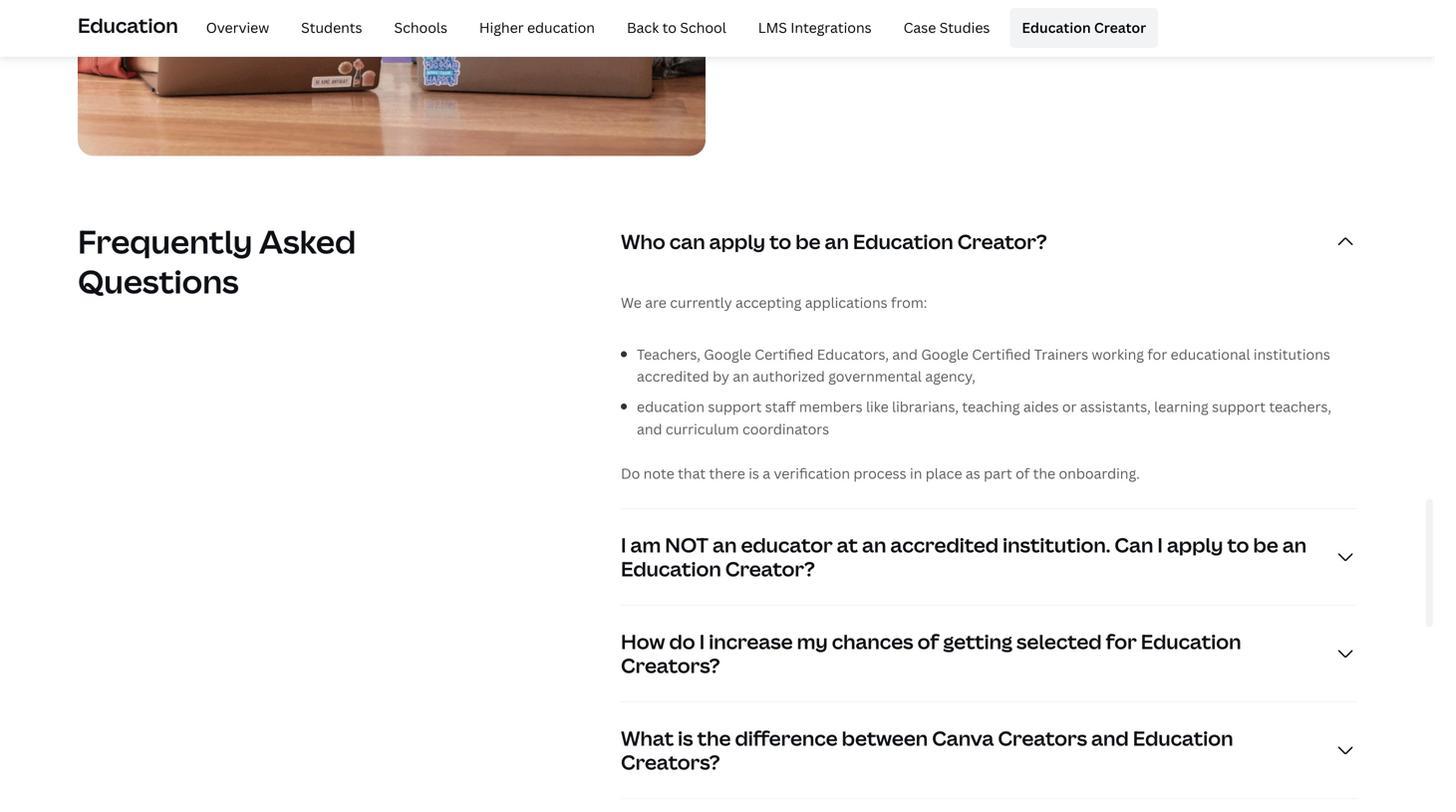 Task type: vqa. For each thing, say whether or not it's contained in the screenshot.
Asked
yes



Task type: locate. For each thing, give the bounding box(es) containing it.
be inside dropdown button
[[796, 228, 821, 255]]

0 horizontal spatial of
[[918, 628, 939, 655]]

process
[[854, 464, 907, 483]]

canva
[[932, 725, 994, 752]]

for for working
[[1148, 345, 1168, 364]]

to inside i am not an educator at an accredited institution. can i apply to be an education creator?
[[1228, 531, 1249, 559]]

0 horizontal spatial creator?
[[725, 555, 815, 583]]

menu bar
[[186, 8, 1158, 48]]

i right can
[[1158, 531, 1163, 559]]

0 horizontal spatial to
[[662, 18, 677, 37]]

is left a
[[749, 464, 759, 483]]

1 horizontal spatial certified
[[972, 345, 1031, 364]]

for right selected
[[1106, 628, 1137, 655]]

accredited down place
[[891, 531, 999, 559]]

0 vertical spatial is
[[749, 464, 759, 483]]

certified up authorized in the right of the page
[[755, 345, 814, 364]]

1 vertical spatial education
[[637, 397, 705, 416]]

0 vertical spatial apply
[[709, 228, 766, 255]]

certified up teaching
[[972, 345, 1031, 364]]

education
[[527, 18, 595, 37], [637, 397, 705, 416]]

the
[[1033, 464, 1056, 483], [697, 725, 731, 752]]

2 creators? from the top
[[621, 748, 720, 776]]

difference
[[735, 725, 838, 752]]

educator
[[741, 531, 833, 559]]

and inside what is the difference between canva creators and education creators?
[[1092, 725, 1129, 752]]

certified
[[755, 345, 814, 364], [972, 345, 1031, 364]]

0 vertical spatial creators?
[[621, 652, 720, 679]]

education right higher
[[527, 18, 595, 37]]

1 vertical spatial for
[[1106, 628, 1137, 655]]

0 horizontal spatial google
[[704, 345, 751, 364]]

1 vertical spatial creator?
[[725, 555, 815, 583]]

and up note
[[637, 420, 662, 439]]

2 horizontal spatial and
[[1092, 725, 1129, 752]]

1 vertical spatial the
[[697, 725, 731, 752]]

0 horizontal spatial education
[[527, 18, 595, 37]]

0 horizontal spatial and
[[637, 420, 662, 439]]

schools
[[394, 18, 447, 37]]

staff
[[765, 397, 796, 416]]

lms
[[758, 18, 787, 37]]

education creator link
[[1010, 8, 1158, 48]]

what
[[621, 725, 674, 752]]

i am not an educator at an accredited institution. can i apply to be an education creator? button
[[621, 509, 1358, 605]]

1 vertical spatial accredited
[[891, 531, 999, 559]]

is
[[749, 464, 759, 483], [678, 725, 693, 752]]

at
[[837, 531, 858, 559]]

how do i increase my chances of getting selected for education creators? button
[[621, 606, 1358, 702]]

google
[[704, 345, 751, 364], [921, 345, 969, 364]]

be
[[796, 228, 821, 255], [1254, 531, 1279, 559]]

and up governmental
[[893, 345, 918, 364]]

creator? inside dropdown button
[[958, 228, 1047, 255]]

for
[[1148, 345, 1168, 364], [1106, 628, 1137, 655]]

0 vertical spatial the
[[1033, 464, 1056, 483]]

0 horizontal spatial support
[[708, 397, 762, 416]]

1 horizontal spatial to
[[770, 228, 792, 255]]

1 vertical spatial creators?
[[621, 748, 720, 776]]

2 horizontal spatial to
[[1228, 531, 1249, 559]]

1 vertical spatial is
[[678, 725, 693, 752]]

1 horizontal spatial education
[[637, 397, 705, 416]]

0 horizontal spatial apply
[[709, 228, 766, 255]]

do note that there is a verification process in place as part of the onboarding.
[[621, 464, 1140, 483]]

1 vertical spatial to
[[770, 228, 792, 255]]

to
[[662, 18, 677, 37], [770, 228, 792, 255], [1228, 531, 1249, 559]]

and inside teachers, google certified educators, and google certified trainers working for educational institutions accredited by an authorized governmental agency,
[[893, 345, 918, 364]]

frequently
[[78, 220, 253, 263]]

of left getting
[[918, 628, 939, 655]]

1 horizontal spatial google
[[921, 345, 969, 364]]

0 horizontal spatial is
[[678, 725, 693, 752]]

for inside teachers, google certified educators, and google certified trainers working for educational institutions accredited by an authorized governmental agency,
[[1148, 345, 1168, 364]]

1 horizontal spatial be
[[1254, 531, 1279, 559]]

support down by
[[708, 397, 762, 416]]

i right do
[[699, 628, 705, 655]]

1 vertical spatial of
[[918, 628, 939, 655]]

there
[[709, 464, 745, 483]]

0 horizontal spatial the
[[697, 725, 731, 752]]

1 creators? from the top
[[621, 652, 720, 679]]

google up by
[[704, 345, 751, 364]]

education inside how do i increase my chances of getting selected for education creators?
[[1141, 628, 1242, 655]]

menu bar containing overview
[[186, 8, 1158, 48]]

apply inside who can apply to be an education creator? dropdown button
[[709, 228, 766, 255]]

for for selected
[[1106, 628, 1137, 655]]

1 horizontal spatial and
[[893, 345, 918, 364]]

of right part
[[1016, 464, 1030, 483]]

0 vertical spatial to
[[662, 18, 677, 37]]

of inside how do i increase my chances of getting selected for education creators?
[[918, 628, 939, 655]]

1 horizontal spatial accredited
[[891, 531, 999, 559]]

1 horizontal spatial i
[[699, 628, 705, 655]]

is right what
[[678, 725, 693, 752]]

how
[[621, 628, 665, 655]]

apply
[[709, 228, 766, 255], [1167, 531, 1223, 559]]

support right learning
[[1212, 397, 1266, 416]]

accredited
[[637, 367, 709, 386], [891, 531, 999, 559]]

part
[[984, 464, 1012, 483]]

authorized
[[753, 367, 825, 386]]

support
[[708, 397, 762, 416], [1212, 397, 1266, 416]]

students link
[[289, 8, 374, 48]]

teachers,
[[637, 345, 701, 364]]

1 vertical spatial and
[[637, 420, 662, 439]]

agency,
[[925, 367, 976, 386]]

education creator
[[1022, 18, 1146, 37]]

1 horizontal spatial of
[[1016, 464, 1030, 483]]

google up the agency,
[[921, 345, 969, 364]]

1 vertical spatial be
[[1254, 531, 1279, 559]]

accredited inside i am not an educator at an accredited institution. can i apply to be an education creator?
[[891, 531, 999, 559]]

1 horizontal spatial for
[[1148, 345, 1168, 364]]

my
[[797, 628, 828, 655]]

education support staff members like librarians, teaching aides or assistants, learning support teachers, and curriculum coordinators
[[637, 397, 1332, 439]]

0 vertical spatial and
[[893, 345, 918, 364]]

to inside dropdown button
[[770, 228, 792, 255]]

0 vertical spatial accredited
[[637, 367, 709, 386]]

creator
[[1094, 18, 1146, 37]]

0 horizontal spatial be
[[796, 228, 821, 255]]

education
[[78, 12, 178, 39], [1022, 18, 1091, 37], [853, 228, 954, 255], [621, 555, 721, 583], [1141, 628, 1242, 655], [1133, 725, 1234, 752]]

0 vertical spatial education
[[527, 18, 595, 37]]

0 vertical spatial creator?
[[958, 228, 1047, 255]]

1 horizontal spatial support
[[1212, 397, 1266, 416]]

1 vertical spatial apply
[[1167, 531, 1223, 559]]

0 horizontal spatial for
[[1106, 628, 1137, 655]]

education up curriculum
[[637, 397, 705, 416]]

lms integrations
[[758, 18, 872, 37]]

by
[[713, 367, 730, 386]]

0 vertical spatial be
[[796, 228, 821, 255]]

coordinators
[[743, 420, 830, 439]]

1 horizontal spatial creator?
[[958, 228, 1047, 255]]

the right part
[[1033, 464, 1056, 483]]

asked
[[259, 220, 356, 263]]

the right what
[[697, 725, 731, 752]]

0 horizontal spatial certified
[[755, 345, 814, 364]]

1 horizontal spatial is
[[749, 464, 759, 483]]

2 horizontal spatial i
[[1158, 531, 1163, 559]]

creator?
[[958, 228, 1047, 255], [725, 555, 815, 583]]

accredited down 'teachers,'
[[637, 367, 709, 386]]

between
[[842, 725, 928, 752]]

0 vertical spatial for
[[1148, 345, 1168, 364]]

and right creators in the bottom right of the page
[[1092, 725, 1129, 752]]

aides
[[1024, 397, 1059, 416]]

overview link
[[194, 8, 281, 48]]

governmental
[[829, 367, 922, 386]]

selected
[[1017, 628, 1102, 655]]

a
[[763, 464, 771, 483]]

0 horizontal spatial accredited
[[637, 367, 709, 386]]

of
[[1016, 464, 1030, 483], [918, 628, 939, 655]]

to inside 'menu bar'
[[662, 18, 677, 37]]

do
[[669, 628, 695, 655]]

i
[[621, 531, 626, 559], [1158, 531, 1163, 559], [699, 628, 705, 655]]

case
[[904, 18, 936, 37]]

are
[[645, 293, 667, 312]]

who
[[621, 228, 666, 255]]

an
[[825, 228, 849, 255], [733, 367, 749, 386], [713, 531, 737, 559], [862, 531, 886, 559], [1283, 531, 1307, 559]]

educators,
[[817, 345, 889, 364]]

1 horizontal spatial apply
[[1167, 531, 1223, 559]]

for right working on the right top of page
[[1148, 345, 1168, 364]]

2 vertical spatial to
[[1228, 531, 1249, 559]]

2 vertical spatial and
[[1092, 725, 1129, 752]]

currently
[[670, 293, 732, 312]]

is inside what is the difference between canva creators and education creators?
[[678, 725, 693, 752]]

i left am
[[621, 531, 626, 559]]

for inside how do i increase my chances of getting selected for education creators?
[[1106, 628, 1137, 655]]

2 google from the left
[[921, 345, 969, 364]]



Task type: describe. For each thing, give the bounding box(es) containing it.
1 horizontal spatial the
[[1033, 464, 1056, 483]]

creator? inside i am not an educator at an accredited institution. can i apply to be an education creator?
[[725, 555, 815, 583]]

the inside what is the difference between canva creators and education creators?
[[697, 725, 731, 752]]

teachers,
[[1269, 397, 1332, 416]]

curriculum
[[666, 420, 739, 439]]

creators? inside what is the difference between canva creators and education creators?
[[621, 748, 720, 776]]

students
[[301, 18, 362, 37]]

teaching
[[962, 397, 1020, 416]]

questions
[[78, 259, 239, 303]]

education inside who can apply to be an education creator? dropdown button
[[853, 228, 954, 255]]

verification
[[774, 464, 850, 483]]

an inside teachers, google certified educators, and google certified trainers working for educational institutions accredited by an authorized governmental agency,
[[733, 367, 749, 386]]

an inside dropdown button
[[825, 228, 849, 255]]

1 google from the left
[[704, 345, 751, 364]]

back
[[627, 18, 659, 37]]

higher education
[[479, 18, 595, 37]]

place
[[926, 464, 962, 483]]

can
[[1115, 531, 1154, 559]]

as
[[966, 464, 981, 483]]

what is the difference between canva creators and education creators? button
[[621, 703, 1358, 798]]

higher
[[479, 18, 524, 37]]

case studies
[[904, 18, 990, 37]]

like
[[866, 397, 889, 416]]

trainers
[[1034, 345, 1089, 364]]

integrations
[[791, 18, 872, 37]]

who can apply to be an education creator? button
[[621, 206, 1358, 277]]

education inside higher education link
[[527, 18, 595, 37]]

learning
[[1154, 397, 1209, 416]]

what is the difference between canva creators and education creators?
[[621, 725, 1234, 776]]

frequently asked questions
[[78, 220, 356, 303]]

can
[[670, 228, 705, 255]]

that
[[678, 464, 706, 483]]

do
[[621, 464, 640, 483]]

onboarding.
[[1059, 464, 1140, 483]]

members
[[799, 397, 863, 416]]

2 certified from the left
[[972, 345, 1031, 364]]

be inside i am not an educator at an accredited institution. can i apply to be an education creator?
[[1254, 531, 1279, 559]]

0 horizontal spatial i
[[621, 531, 626, 559]]

education inside i am not an educator at an accredited institution. can i apply to be an education creator?
[[621, 555, 721, 583]]

accredited inside teachers, google certified educators, and google certified trainers working for educational institutions accredited by an authorized governmental agency,
[[637, 367, 709, 386]]

institution.
[[1003, 531, 1111, 559]]

how do i increase my chances of getting selected for education creators?
[[621, 628, 1242, 679]]

chances
[[832, 628, 914, 655]]

creators
[[998, 725, 1088, 752]]

working
[[1092, 345, 1144, 364]]

back to school link
[[615, 8, 738, 48]]

case studies link
[[892, 8, 1002, 48]]

accepting
[[736, 293, 802, 312]]

institutions
[[1254, 345, 1331, 364]]

applications
[[805, 293, 888, 312]]

0 vertical spatial of
[[1016, 464, 1030, 483]]

not
[[665, 531, 709, 559]]

increase
[[709, 628, 793, 655]]

or
[[1062, 397, 1077, 416]]

education inside education support staff members like librarians, teaching aides or assistants, learning support teachers, and curriculum coordinators
[[637, 397, 705, 416]]

apply inside i am not an educator at an accredited institution. can i apply to be an education creator?
[[1167, 531, 1223, 559]]

higher education link
[[467, 8, 607, 48]]

lms integrations link
[[746, 8, 884, 48]]

back to school
[[627, 18, 726, 37]]

education inside education creator "link"
[[1022, 18, 1091, 37]]

from:
[[891, 293, 927, 312]]

we are currently accepting applications from:
[[621, 293, 927, 312]]

who can apply to be an education creator?
[[621, 228, 1047, 255]]

am
[[631, 531, 661, 559]]

1 certified from the left
[[755, 345, 814, 364]]

teachers, google certified educators, and google certified trainers working for educational institutions accredited by an authorized governmental agency,
[[637, 345, 1331, 386]]

educational
[[1171, 345, 1251, 364]]

i am not an educator at an accredited institution. can i apply to be an education creator?
[[621, 531, 1307, 583]]

i inside how do i increase my chances of getting selected for education creators?
[[699, 628, 705, 655]]

studies
[[940, 18, 990, 37]]

getting
[[943, 628, 1013, 655]]

education inside what is the difference between canva creators and education creators?
[[1133, 725, 1234, 752]]

1 support from the left
[[708, 397, 762, 416]]

2 support from the left
[[1212, 397, 1266, 416]]

in
[[910, 464, 922, 483]]

librarians,
[[892, 397, 959, 416]]

we
[[621, 293, 642, 312]]

and inside education support staff members like librarians, teaching aides or assistants, learning support teachers, and curriculum coordinators
[[637, 420, 662, 439]]

assistants,
[[1080, 397, 1151, 416]]

school
[[680, 18, 726, 37]]

schools link
[[382, 8, 459, 48]]

overview
[[206, 18, 269, 37]]

creators? inside how do i increase my chances of getting selected for education creators?
[[621, 652, 720, 679]]

note
[[644, 464, 675, 483]]



